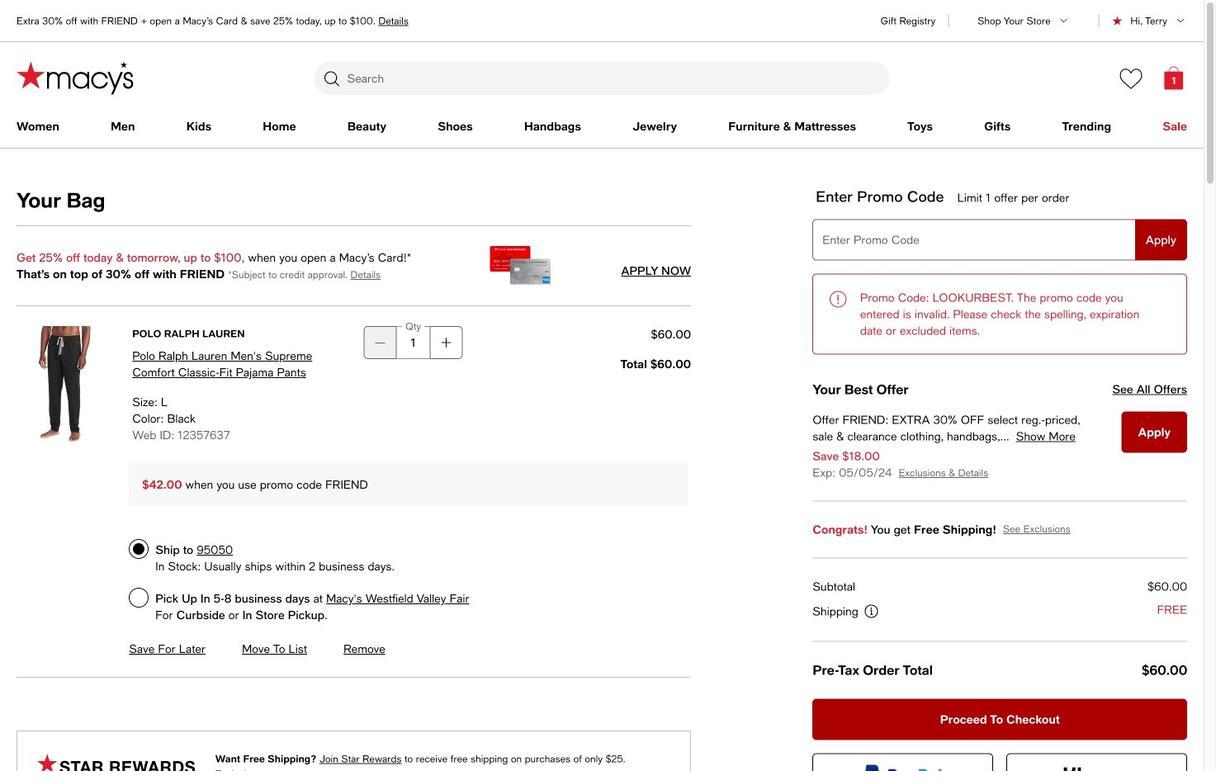 Task type: describe. For each thing, give the bounding box(es) containing it.
order summary section
[[806, 559, 1195, 771]]

Search text field
[[314, 62, 890, 95]]

error image
[[829, 289, 847, 309]]



Task type: vqa. For each thing, say whether or not it's contained in the screenshot.
NUMBER FIELD
yes



Task type: locate. For each thing, give the bounding box(es) containing it.
  text field
[[813, 219, 1188, 261]]

status
[[813, 274, 1188, 355]]

search large image
[[322, 69, 342, 88]]

macy's star rewards image
[[37, 754, 196, 771]]

None radio
[[129, 539, 149, 559], [129, 588, 149, 608], [129, 539, 149, 559], [129, 588, 149, 608]]

offers section
[[813, 187, 1188, 502]]

polo ralph lauren men's supreme comfort classic-fit pajama pants image
[[17, 326, 112, 444]]

None number field
[[397, 326, 430, 359]]



